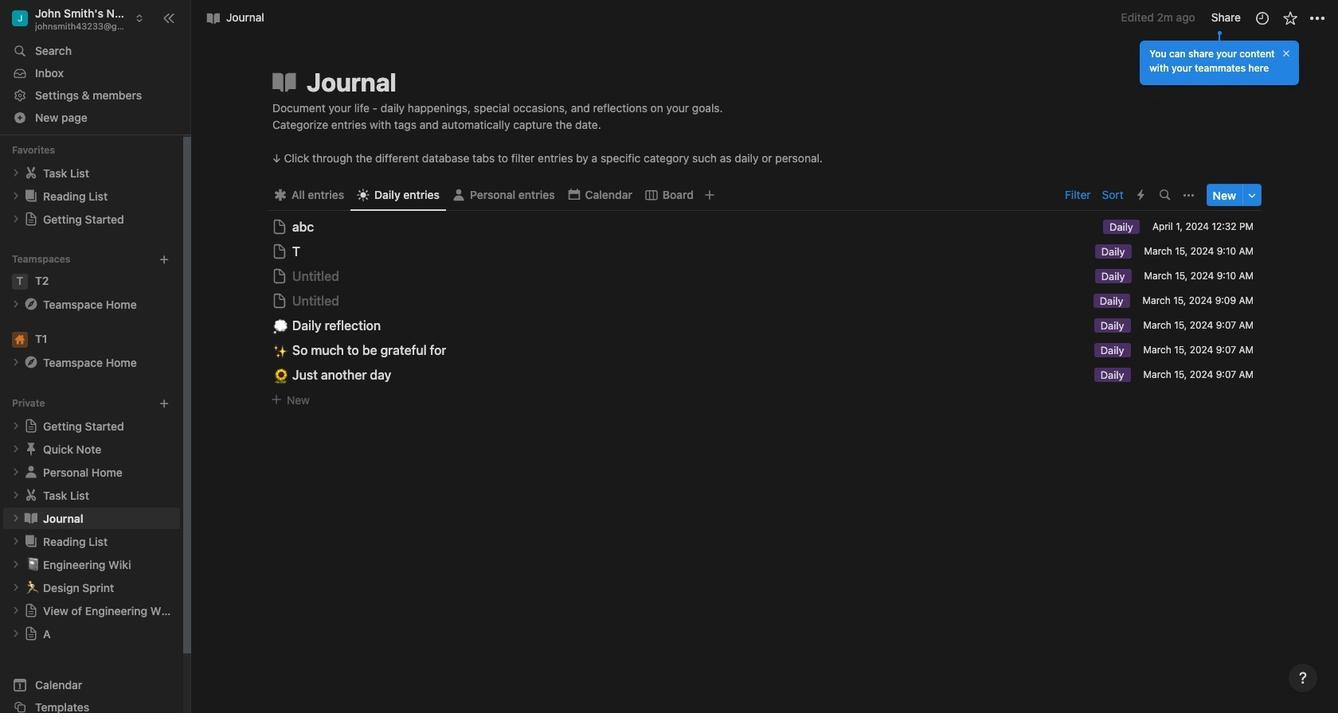 Task type: vqa. For each thing, say whether or not it's contained in the screenshot.
💭 "icon"
yes



Task type: locate. For each thing, give the bounding box(es) containing it.
4 open image from the top
[[11, 514, 21, 523]]

change page icon image
[[270, 68, 299, 96], [23, 165, 39, 181], [23, 188, 39, 204], [24, 212, 38, 226], [23, 297, 39, 312], [23, 355, 39, 371], [24, 419, 38, 433], [23, 441, 39, 457], [23, 465, 39, 480], [23, 488, 39, 504], [23, 511, 39, 527], [23, 534, 39, 550], [24, 604, 38, 618], [24, 627, 38, 641]]

4 tab from the left
[[561, 184, 639, 207]]

8 open image from the top
[[11, 560, 21, 570]]

tab
[[268, 184, 351, 207], [351, 184, 446, 207], [446, 184, 561, 207], [561, 184, 639, 207], [639, 184, 700, 207]]

5 tab from the left
[[639, 184, 700, 207]]

📓 image
[[25, 555, 40, 574]]

5 open image from the top
[[11, 445, 21, 454]]

1 open image from the top
[[11, 191, 21, 201]]

t image
[[12, 274, 28, 290]]

💭 image
[[273, 316, 289, 336]]

open image
[[11, 168, 21, 178], [11, 300, 21, 309], [11, 491, 21, 500], [11, 514, 21, 523], [11, 583, 21, 593]]

open image
[[11, 191, 21, 201], [11, 214, 21, 224], [11, 358, 21, 367], [11, 422, 21, 431], [11, 445, 21, 454], [11, 468, 21, 477], [11, 537, 21, 547], [11, 560, 21, 570], [11, 606, 21, 616], [11, 629, 21, 639]]

tab list
[[268, 180, 1060, 211]]

create and view automations image
[[1138, 190, 1145, 201]]

updates image
[[1254, 10, 1270, 26]]

2 open image from the top
[[11, 300, 21, 309]]

4 open image from the top
[[11, 422, 21, 431]]

close sidebar image
[[162, 12, 175, 24]]



Task type: describe. For each thing, give the bounding box(es) containing it.
add a page image
[[158, 398, 170, 409]]

🏃 image
[[25, 578, 40, 597]]

favorite image
[[1282, 10, 1298, 26]]

5 open image from the top
[[11, 583, 21, 593]]

new teamspace image
[[158, 254, 170, 265]]

10 open image from the top
[[11, 629, 21, 639]]

3 open image from the top
[[11, 491, 21, 500]]

9 open image from the top
[[11, 606, 21, 616]]

3 tab from the left
[[446, 184, 561, 207]]

🌻 image
[[273, 365, 289, 385]]

7 open image from the top
[[11, 537, 21, 547]]

6 open image from the top
[[11, 468, 21, 477]]

1 tab from the left
[[268, 184, 351, 207]]

2 tab from the left
[[351, 184, 446, 207]]

1 open image from the top
[[11, 168, 21, 178]]

2 open image from the top
[[11, 214, 21, 224]]

✨ image
[[273, 341, 289, 361]]

3 open image from the top
[[11, 358, 21, 367]]



